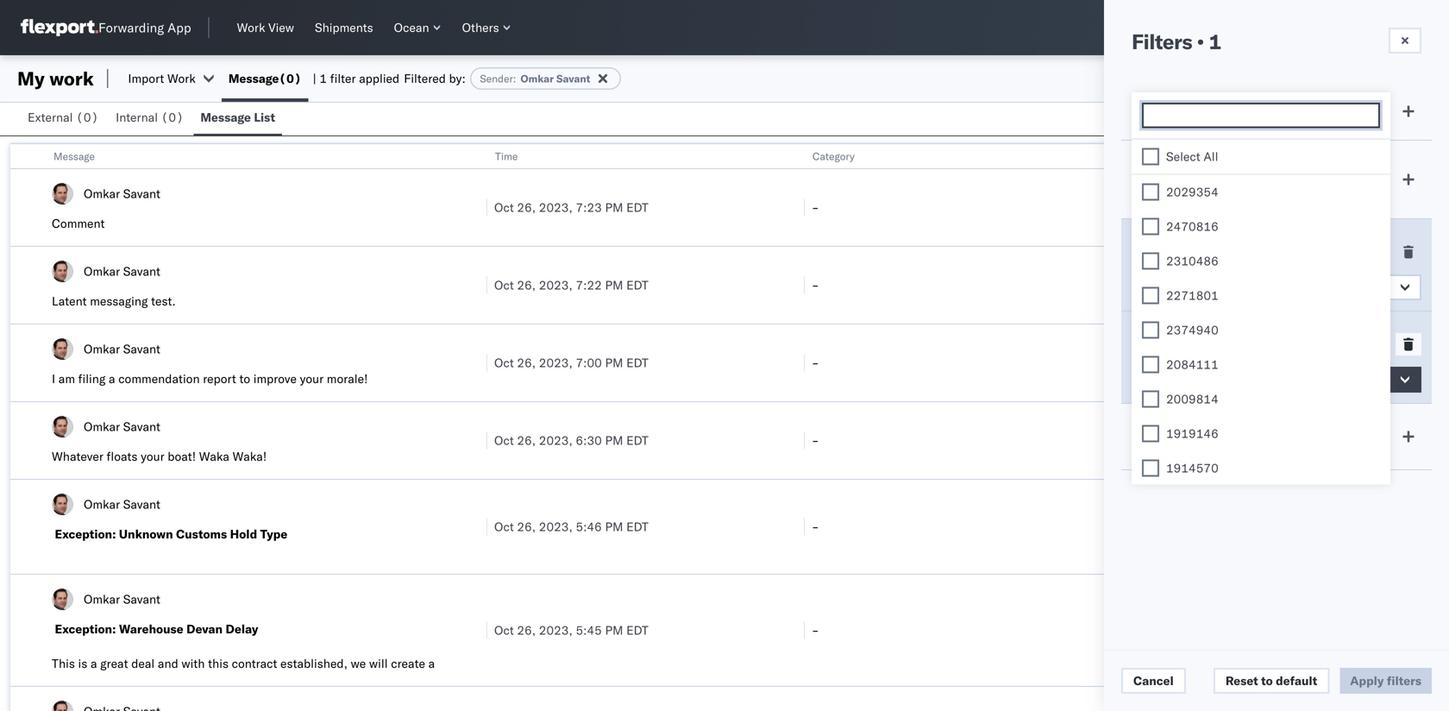 Task type: describe. For each thing, give the bounding box(es) containing it.
latent messaging test.
[[52, 293, 176, 308]]

oct for oct 26, 2023, 5:46 pm edt
[[494, 519, 514, 534]]

filing
[[78, 371, 106, 386]]

created date
[[1132, 429, 1209, 444]]

flex- for oct 26, 2023, 7:22 pm edt
[[1130, 277, 1166, 293]]

exception: for exception: warehouse devan delay
[[55, 621, 116, 636]]

savant for oct 26, 2023, 6:30 pm edt
[[123, 419, 160, 434]]

omkar savant for oct 26, 2023, 7:23 pm edt
[[84, 186, 160, 201]]

- for oct 26, 2023, 6:30 pm edt
[[812, 433, 819, 448]]

related work item/shipment
[[1130, 150, 1265, 163]]

2084111
[[1167, 357, 1219, 372]]

floats
[[107, 449, 138, 464]]

omkar savant for oct 26, 2023, 7:22 pm edt
[[84, 264, 160, 279]]

(0) for internal (0)
[[161, 110, 184, 125]]

message classification category
[[1257, 160, 1330, 199]]

2271801
[[1167, 288, 1219, 303]]

this
[[208, 656, 229, 671]]

lucrative
[[52, 673, 99, 688]]

messaging
[[90, 293, 148, 308]]

(0) for external (0)
[[76, 110, 99, 125]]

omkar for oct 26, 2023, 7:23 pm edt
[[84, 186, 120, 201]]

resize handle column header for time
[[783, 144, 804, 711]]

report
[[203, 371, 236, 386]]

savant right :
[[557, 72, 591, 85]]

cancel button
[[1122, 668, 1186, 694]]

| 1 filter applied filtered by:
[[313, 71, 466, 86]]

exception: unknown customs hold type
[[55, 526, 288, 541]]

reset to default
[[1226, 673, 1318, 688]]

message for message classification category
[[1257, 160, 1305, 175]]

flex- 458574 for oct 26, 2023, 7:22 pm edt
[[1130, 277, 1211, 293]]

import
[[128, 71, 164, 86]]

reset
[[1226, 673, 1259, 688]]

458574 for oct 26, 2023, 7:22 pm edt
[[1166, 277, 1211, 293]]

sender : omkar savant
[[480, 72, 591, 85]]

2009814
[[1167, 391, 1219, 406]]

and
[[158, 656, 178, 671]]

|
[[313, 71, 316, 86]]

shipments
[[315, 20, 373, 35]]

oct 26, 2023, 7:22 pm edt
[[494, 277, 649, 293]]

commendation
[[118, 371, 200, 386]]

26, for oct 26, 2023, 5:46 pm edt
[[517, 519, 536, 534]]

omkar savant for oct 26, 2023, 5:46 pm edt
[[84, 497, 160, 512]]

26, for oct 26, 2023, 6:30 pm edt
[[517, 433, 536, 448]]

select
[[1167, 149, 1201, 164]]

this is a great deal and with this contract established, we will create a lucrative partnership.
[[52, 656, 435, 688]]

others
[[462, 20, 499, 35]]

Search Shipments (/) text field
[[1162, 15, 1329, 41]]

applied
[[359, 71, 400, 86]]

- for oct 26, 2023, 7:00 pm edt
[[812, 355, 819, 370]]

waka!
[[233, 449, 267, 464]]

cancel
[[1134, 673, 1174, 688]]

ocean
[[394, 20, 429, 35]]

import work button
[[128, 71, 196, 86]]

2470816
[[1167, 219, 1219, 234]]

7:00
[[576, 355, 602, 370]]

5:46
[[576, 519, 602, 534]]

omkar for oct 26, 2023, 5:45 pm edt
[[84, 592, 120, 607]]

1 horizontal spatial category
[[1132, 172, 1185, 187]]

2023, for 5:46
[[539, 519, 573, 534]]

sender for sender
[[1132, 244, 1173, 259]]

omkar right :
[[521, 72, 554, 85]]

forwarding
[[98, 19, 164, 36]]

- for oct 26, 2023, 5:46 pm edt
[[812, 519, 819, 534]]

oct 26, 2023, 5:45 pm edt
[[494, 623, 649, 638]]

external (0)
[[28, 110, 99, 125]]

ocean button
[[387, 16, 448, 39]]

reset to default button
[[1214, 668, 1330, 694]]

whatever
[[52, 449, 103, 464]]

message list
[[200, 110, 275, 125]]

message for message (0)
[[229, 71, 279, 86]]

filtered
[[404, 71, 446, 86]]

flex- 1854269
[[1130, 355, 1218, 370]]

message list button
[[194, 102, 282, 135]]

oct 26, 2023, 7:00 pm edt
[[494, 355, 649, 370]]

work view link
[[230, 16, 301, 39]]

2 horizontal spatial a
[[428, 656, 435, 671]]

omkar savant inside 'omkar savant' button
[[1151, 280, 1232, 295]]

test.
[[151, 293, 176, 308]]

0 horizontal spatial your
[[141, 449, 164, 464]]

pm for 7:23
[[605, 200, 623, 215]]

work view
[[237, 20, 294, 35]]

established,
[[280, 656, 348, 671]]

create
[[391, 656, 425, 671]]

message for message
[[53, 150, 95, 163]]

2023, for 7:00
[[539, 355, 573, 370]]

shipments link
[[308, 16, 380, 39]]

to inside button
[[1262, 673, 1273, 688]]

26, for oct 26, 2023, 7:00 pm edt
[[517, 355, 536, 370]]

contract
[[232, 656, 277, 671]]

7:23
[[576, 200, 602, 215]]

filters
[[1132, 28, 1193, 54]]

edt for oct 26, 2023, 7:22 pm edt
[[627, 277, 649, 293]]

partnership.
[[102, 673, 169, 688]]

flex- for oct 26, 2023, 7:00 pm edt
[[1130, 355, 1166, 370]]

oct for oct 26, 2023, 5:45 pm edt
[[494, 623, 514, 638]]

item/shipment
[[1194, 150, 1265, 163]]

edt for oct 26, 2023, 7:00 pm edt
[[627, 355, 649, 370]]

0 vertical spatial type
[[1186, 104, 1213, 119]]

work for related
[[1169, 150, 1192, 163]]

flex- for oct 26, 2023, 6:30 pm edt
[[1130, 433, 1166, 448]]

savant for oct 26, 2023, 5:45 pm edt
[[123, 592, 160, 607]]

delay
[[226, 621, 258, 636]]

2374940
[[1167, 322, 1219, 337]]

message type
[[1132, 104, 1213, 119]]

will
[[369, 656, 388, 671]]

edt for oct 26, 2023, 5:46 pm edt
[[627, 519, 649, 534]]

time
[[495, 150, 518, 163]]

improve
[[253, 371, 297, 386]]

2310486
[[1167, 253, 1219, 268]]

0 vertical spatial work
[[237, 20, 265, 35]]

2029354
[[1167, 184, 1219, 199]]

0 vertical spatial 1
[[1209, 28, 1222, 54]]

am
[[58, 371, 75, 386]]

internal (0)
[[116, 110, 184, 125]]

import work
[[128, 71, 196, 86]]

omkar for oct 26, 2023, 7:22 pm edt
[[84, 264, 120, 279]]

6:30
[[576, 433, 602, 448]]

i
[[52, 371, 55, 386]]



Task type: vqa. For each thing, say whether or not it's contained in the screenshot.
the top Messages
no



Task type: locate. For each thing, give the bounding box(es) containing it.
7:22
[[576, 277, 602, 293]]

5 - from the top
[[812, 519, 819, 534]]

pm right 5:46
[[605, 519, 623, 534]]

26, for oct 26, 2023, 7:22 pm edt
[[517, 277, 536, 293]]

2023, for 7:23
[[539, 200, 573, 215]]

forwarding app link
[[21, 19, 191, 36]]

message up list
[[229, 71, 279, 86]]

work left "view"
[[237, 20, 265, 35]]

your
[[300, 371, 324, 386], [141, 449, 164, 464]]

type
[[1309, 104, 1332, 119]]

message
[[229, 71, 279, 86], [1132, 104, 1183, 119], [1257, 104, 1305, 119], [200, 110, 251, 125], [53, 150, 95, 163], [1257, 160, 1305, 175]]

hold
[[230, 526, 257, 541]]

2 flex- 458574 from the top
[[1130, 277, 1211, 293]]

5 edt from the top
[[627, 519, 649, 534]]

oct down 'time'
[[494, 200, 514, 215]]

message up category
[[1257, 160, 1305, 175]]

6 oct from the top
[[494, 623, 514, 638]]

26, left 6:30
[[517, 433, 536, 448]]

omkar down the 2310486
[[1151, 280, 1190, 295]]

2 horizontal spatial (0)
[[279, 71, 302, 86]]

exception: up is
[[55, 621, 116, 636]]

flex- 458574 down the 2310486
[[1130, 277, 1211, 293]]

oct left 5:46
[[494, 519, 514, 534]]

26, left 7:22 on the top left of page
[[517, 277, 536, 293]]

2 458574 from the top
[[1166, 277, 1211, 293]]

2 - from the top
[[812, 277, 819, 293]]

message left list
[[200, 110, 251, 125]]

(0) right internal
[[161, 110, 184, 125]]

oct for oct 26, 2023, 6:30 pm edt
[[494, 433, 514, 448]]

26,
[[517, 200, 536, 215], [517, 277, 536, 293], [517, 355, 536, 370], [517, 433, 536, 448], [517, 519, 536, 534], [517, 623, 536, 638]]

all
[[1204, 149, 1219, 164]]

edt right 7:23
[[627, 200, 649, 215]]

1 right •
[[1209, 28, 1222, 54]]

1 horizontal spatial (0)
[[161, 110, 184, 125]]

1 458574 from the top
[[1166, 200, 1211, 215]]

(0) for message (0)
[[279, 71, 302, 86]]

2 flex- from the top
[[1130, 277, 1166, 293]]

1 edt from the top
[[627, 200, 649, 215]]

list box
[[1132, 139, 1391, 711]]

deal
[[131, 656, 155, 671]]

omkar savant down the 2310486
[[1151, 280, 1232, 295]]

devan
[[186, 621, 223, 636]]

exception: left unknown
[[55, 526, 116, 541]]

3 flex- from the top
[[1130, 355, 1166, 370]]

1 - from the top
[[812, 200, 819, 215]]

edt
[[627, 200, 649, 215], [627, 277, 649, 293], [627, 355, 649, 370], [627, 433, 649, 448], [627, 519, 649, 534], [627, 623, 649, 638]]

my work
[[17, 66, 94, 90]]

4 26, from the top
[[517, 433, 536, 448]]

oct left 7:22 on the top left of page
[[494, 277, 514, 293]]

1 vertical spatial work
[[167, 71, 196, 86]]

is
[[78, 656, 87, 671]]

6 edt from the top
[[627, 623, 649, 638]]

:
[[513, 72, 516, 85]]

this
[[52, 656, 75, 671]]

4 pm from the top
[[605, 433, 623, 448]]

exception: warehouse devan delay
[[55, 621, 258, 636]]

5 2023, from the top
[[539, 519, 573, 534]]

pm
[[605, 200, 623, 215], [605, 277, 623, 293], [605, 355, 623, 370], [605, 433, 623, 448], [605, 519, 623, 534], [605, 623, 623, 638]]

savant down the internal (0) button
[[123, 186, 160, 201]]

message for message type
[[1257, 104, 1305, 119]]

0 vertical spatial category
[[813, 150, 855, 163]]

1 horizontal spatial to
[[1262, 673, 1273, 688]]

458574 down 2029354
[[1166, 200, 1211, 215]]

oct for oct 26, 2023, 7:22 pm edt
[[494, 277, 514, 293]]

458574
[[1166, 200, 1211, 215], [1166, 277, 1211, 293]]

edt right 5:45
[[627, 623, 649, 638]]

message inside message classification category
[[1257, 160, 1305, 175]]

a right filing
[[109, 371, 115, 386]]

0 vertical spatial your
[[300, 371, 324, 386]]

omkar up comment
[[84, 186, 120, 201]]

savant inside button
[[1193, 280, 1232, 295]]

a
[[109, 371, 115, 386], [91, 656, 97, 671], [428, 656, 435, 671]]

omkar up "floats"
[[84, 419, 120, 434]]

1 horizontal spatial work
[[1169, 150, 1192, 163]]

savant for oct 26, 2023, 7:00 pm edt
[[123, 341, 160, 356]]

2023, left 7:23
[[539, 200, 573, 215]]

exception: for exception: unknown customs hold type
[[55, 526, 116, 541]]

shipment
[[1132, 337, 1188, 352]]

edt right 7:22 on the top left of page
[[627, 277, 649, 293]]

external (0) button
[[21, 102, 109, 135]]

1 exception: from the top
[[55, 526, 116, 541]]

1 horizontal spatial sender
[[1132, 244, 1173, 259]]

unknown
[[119, 526, 173, 541]]

- for oct 26, 2023, 7:22 pm edt
[[812, 277, 819, 293]]

edt for oct 26, 2023, 7:23 pm edt
[[627, 200, 649, 215]]

omkar savant up comment
[[84, 186, 160, 201]]

customs
[[176, 526, 227, 541]]

6 26, from the top
[[517, 623, 536, 638]]

we
[[351, 656, 366, 671]]

view
[[268, 20, 294, 35]]

pm for 7:22
[[605, 277, 623, 293]]

message up related
[[1132, 104, 1183, 119]]

exception:
[[55, 526, 116, 541], [55, 621, 116, 636]]

omkar
[[521, 72, 554, 85], [84, 186, 120, 201], [84, 264, 120, 279], [1151, 280, 1190, 295], [84, 341, 120, 356], [84, 419, 120, 434], [84, 497, 120, 512], [84, 592, 120, 607]]

savant up test. at the left top of the page
[[123, 264, 160, 279]]

2023, left 5:46
[[539, 519, 573, 534]]

0 vertical spatial work
[[49, 66, 94, 90]]

pm right 6:30
[[605, 433, 623, 448]]

flex- down the shipment
[[1130, 355, 1166, 370]]

pm right 7:22 on the top left of page
[[605, 277, 623, 293]]

0 horizontal spatial a
[[91, 656, 97, 671]]

26, for oct 26, 2023, 7:23 pm edt
[[517, 200, 536, 215]]

1 26, from the top
[[517, 200, 536, 215]]

5 pm from the top
[[605, 519, 623, 534]]

pm right 7:00
[[605, 355, 623, 370]]

your left boat!
[[141, 449, 164, 464]]

omkar savant up "floats"
[[84, 419, 160, 434]]

26, left 7:00
[[517, 355, 536, 370]]

4 - from the top
[[812, 433, 819, 448]]

oct for oct 26, 2023, 7:23 pm edt
[[494, 200, 514, 215]]

1 vertical spatial flex- 458574
[[1130, 277, 1211, 293]]

classification
[[1257, 172, 1330, 187]]

1 vertical spatial exception:
[[55, 621, 116, 636]]

warehouse
[[119, 621, 183, 636]]

whatever floats your boat! waka waka!
[[52, 449, 267, 464]]

savant down the 2310486
[[1193, 280, 1232, 295]]

- for oct 26, 2023, 5:45 pm edt
[[812, 623, 819, 638]]

flex- left 1919146
[[1130, 433, 1166, 448]]

0 horizontal spatial work
[[167, 71, 196, 86]]

omkar up latent messaging test.
[[84, 264, 120, 279]]

0 vertical spatial exception:
[[55, 526, 116, 541]]

3 edt from the top
[[627, 355, 649, 370]]

1 resize handle column header from the left
[[466, 144, 487, 711]]

None text field
[[1148, 109, 1379, 124]]

1366815
[[1166, 433, 1218, 448]]

4 edt from the top
[[627, 433, 649, 448]]

sender for sender : omkar savant
[[480, 72, 513, 85]]

1 horizontal spatial your
[[300, 371, 324, 386]]

comment
[[52, 216, 105, 231]]

1 horizontal spatial a
[[109, 371, 115, 386]]

26, left 5:45
[[517, 623, 536, 638]]

2 2023, from the top
[[539, 277, 573, 293]]

oct left 7:00
[[494, 355, 514, 370]]

1 vertical spatial category
[[1132, 172, 1185, 187]]

great
[[100, 656, 128, 671]]

2 exception: from the top
[[55, 621, 116, 636]]

1 vertical spatial to
[[1262, 673, 1273, 688]]

1 vertical spatial 1
[[320, 71, 327, 86]]

6 pm from the top
[[605, 623, 623, 638]]

work for my
[[49, 66, 94, 90]]

sender down 2470816 at the right
[[1132, 244, 1173, 259]]

pm for 6:30
[[605, 433, 623, 448]]

a right create
[[428, 656, 435, 671]]

3 oct from the top
[[494, 355, 514, 370]]

latent
[[52, 293, 87, 308]]

0 horizontal spatial type
[[260, 526, 288, 541]]

flex- left 2271801
[[1130, 277, 1166, 293]]

flex- 1366815
[[1130, 433, 1218, 448]]

pm for 5:45
[[605, 623, 623, 638]]

filter
[[330, 71, 356, 86]]

2023, left 6:30
[[539, 433, 573, 448]]

your left the morale!
[[300, 371, 324, 386]]

1 horizontal spatial type
[[1186, 104, 1213, 119]]

oct left 5:45
[[494, 623, 514, 638]]

1 vertical spatial 458574
[[1166, 277, 1211, 293]]

savant up warehouse
[[123, 592, 160, 607]]

2 edt from the top
[[627, 277, 649, 293]]

4 2023, from the top
[[539, 433, 573, 448]]

forwarding app
[[98, 19, 191, 36]]

to right report
[[239, 371, 250, 386]]

omkar savant for oct 26, 2023, 7:00 pm edt
[[84, 341, 160, 356]]

None checkbox
[[1142, 252, 1160, 270], [1142, 459, 1160, 477], [1142, 252, 1160, 270], [1142, 459, 1160, 477]]

work right import
[[167, 71, 196, 86]]

2023, left 7:00
[[539, 355, 573, 370]]

savant up unknown
[[123, 497, 160, 512]]

flex- 458574 for oct 26, 2023, 7:23 pm edt
[[1130, 200, 1211, 215]]

None checkbox
[[1142, 148, 1160, 165], [1142, 183, 1160, 201], [1142, 218, 1160, 235], [1142, 287, 1160, 304], [1142, 321, 1160, 339], [1142, 356, 1160, 373], [1142, 390, 1160, 408], [1142, 425, 1160, 442], [1142, 148, 1160, 165], [1142, 183, 1160, 201], [1142, 218, 1160, 235], [1142, 287, 1160, 304], [1142, 321, 1160, 339], [1142, 356, 1160, 373], [1142, 390, 1160, 408], [1142, 425, 1160, 442]]

0 horizontal spatial category
[[813, 150, 855, 163]]

26, left 5:46
[[517, 519, 536, 534]]

savant for oct 26, 2023, 5:46 pm edt
[[123, 497, 160, 512]]

26, down 'time'
[[517, 200, 536, 215]]

4 resize handle column header from the left
[[1419, 144, 1439, 711]]

date
[[1181, 429, 1209, 444]]

1 pm from the top
[[605, 200, 623, 215]]

to right reset
[[1262, 673, 1273, 688]]

0 horizontal spatial to
[[239, 371, 250, 386]]

default
[[1276, 673, 1318, 688]]

resize handle column header
[[466, 144, 487, 711], [783, 144, 804, 711], [1101, 144, 1122, 711], [1419, 144, 1439, 711]]

2023, left 7:22 on the top left of page
[[539, 277, 573, 293]]

-
[[812, 200, 819, 215], [812, 277, 819, 293], [812, 355, 819, 370], [812, 433, 819, 448], [812, 519, 819, 534], [812, 623, 819, 638]]

1
[[1209, 28, 1222, 54], [320, 71, 327, 86]]

26, for oct 26, 2023, 5:45 pm edt
[[517, 623, 536, 638]]

edt right 5:46
[[627, 519, 649, 534]]

omkar inside button
[[1151, 280, 1190, 295]]

0 vertical spatial 458574
[[1166, 200, 1211, 215]]

savant for oct 26, 2023, 7:23 pm edt
[[123, 186, 160, 201]]

edt for oct 26, 2023, 5:45 pm edt
[[627, 623, 649, 638]]

458574 for oct 26, 2023, 7:23 pm edt
[[1166, 200, 1211, 215]]

flex- for oct 26, 2023, 7:23 pm edt
[[1130, 200, 1166, 215]]

2023, for 5:45
[[539, 623, 573, 638]]

4 oct from the top
[[494, 433, 514, 448]]

1 oct from the top
[[494, 200, 514, 215]]

1 flex- from the top
[[1130, 200, 1166, 215]]

pm right 5:45
[[605, 623, 623, 638]]

message for message list
[[200, 110, 251, 125]]

oct left 6:30
[[494, 433, 514, 448]]

savant up commendation
[[123, 341, 160, 356]]

1 vertical spatial type
[[260, 526, 288, 541]]

1914570
[[1167, 460, 1219, 475]]

2 resize handle column header from the left
[[783, 144, 804, 711]]

list box containing select all
[[1132, 139, 1391, 711]]

flexport. image
[[21, 19, 98, 36]]

- for oct 26, 2023, 7:23 pm edt
[[812, 200, 819, 215]]

1854269
[[1166, 355, 1218, 370]]

app
[[168, 19, 191, 36]]

omkar for oct 26, 2023, 6:30 pm edt
[[84, 419, 120, 434]]

3 2023, from the top
[[539, 355, 573, 370]]

message (0)
[[229, 71, 302, 86]]

1 horizontal spatial work
[[237, 20, 265, 35]]

1919146
[[1167, 426, 1219, 441]]

omkar for oct 26, 2023, 5:46 pm edt
[[84, 497, 120, 512]]

(0) right external
[[76, 110, 99, 125]]

3 - from the top
[[812, 355, 819, 370]]

pm for 5:46
[[605, 519, 623, 534]]

type up "related work item/shipment" at the right of page
[[1186, 104, 1213, 119]]

2023, left 5:45
[[539, 623, 573, 638]]

omkar savant up filing
[[84, 341, 160, 356]]

message left type
[[1257, 104, 1305, 119]]

(0)
[[279, 71, 302, 86], [76, 110, 99, 125], [161, 110, 184, 125]]

related
[[1130, 150, 1166, 163]]

savant for oct 26, 2023, 7:22 pm edt
[[123, 264, 160, 279]]

flex- 458574 down 2029354
[[1130, 200, 1211, 215]]

1 horizontal spatial 1
[[1209, 28, 1222, 54]]

5 26, from the top
[[517, 519, 536, 534]]

edt right 6:30
[[627, 433, 649, 448]]

waka
[[199, 449, 229, 464]]

flex- down related
[[1130, 200, 1166, 215]]

oct 26, 2023, 7:23 pm edt
[[494, 200, 649, 215]]

2 oct from the top
[[494, 277, 514, 293]]

filters • 1
[[1132, 28, 1222, 54]]

type right hold
[[260, 526, 288, 541]]

omkar up filing
[[84, 341, 120, 356]]

3 resize handle column header from the left
[[1101, 144, 1122, 711]]

0 horizontal spatial work
[[49, 66, 94, 90]]

oct
[[494, 200, 514, 215], [494, 277, 514, 293], [494, 355, 514, 370], [494, 433, 514, 448], [494, 519, 514, 534], [494, 623, 514, 638]]

0 horizontal spatial 1
[[320, 71, 327, 86]]

boat!
[[168, 449, 196, 464]]

pm for 7:00
[[605, 355, 623, 370]]

pm right 7:23
[[605, 200, 623, 215]]

1 2023, from the top
[[539, 200, 573, 215]]

2023, for 7:22
[[539, 277, 573, 293]]

edt right 7:00
[[627, 355, 649, 370]]

edt for oct 26, 2023, 6:30 pm edt
[[627, 433, 649, 448]]

0 vertical spatial sender
[[480, 72, 513, 85]]

5 oct from the top
[[494, 519, 514, 534]]

resize handle column header for message
[[466, 144, 487, 711]]

0 horizontal spatial sender
[[480, 72, 513, 85]]

message for message type
[[1132, 104, 1183, 119]]

0 vertical spatial to
[[239, 371, 250, 386]]

type
[[1186, 104, 1213, 119], [260, 526, 288, 541]]

i am filing a commendation report to improve your morale!
[[52, 371, 368, 386]]

omkar savant up messaging
[[84, 264, 160, 279]]

omkar savant up unknown
[[84, 497, 160, 512]]

3 26, from the top
[[517, 355, 536, 370]]

458574 down the 2310486
[[1166, 277, 1211, 293]]

omkar up warehouse
[[84, 592, 120, 607]]

sender right by: at the left of the page
[[480, 72, 513, 85]]

omkar savant up warehouse
[[84, 592, 160, 607]]

3 pm from the top
[[605, 355, 623, 370]]

a right is
[[91, 656, 97, 671]]

6 2023, from the top
[[539, 623, 573, 638]]

message down external (0) button
[[53, 150, 95, 163]]

resize handle column header for category
[[1101, 144, 1122, 711]]

savant up whatever floats your boat! waka waka!
[[123, 419, 160, 434]]

1 vertical spatial work
[[1169, 150, 1192, 163]]

work left all
[[1169, 150, 1192, 163]]

1 vertical spatial your
[[141, 449, 164, 464]]

0 vertical spatial flex- 458574
[[1130, 200, 1211, 215]]

list
[[254, 110, 275, 125]]

(0) left |
[[279, 71, 302, 86]]

1 flex- 458574 from the top
[[1130, 200, 1211, 215]]

2 pm from the top
[[605, 277, 623, 293]]

2 26, from the top
[[517, 277, 536, 293]]

message inside button
[[200, 110, 251, 125]]

1 vertical spatial sender
[[1132, 244, 1173, 259]]

omkar savant for oct 26, 2023, 5:45 pm edt
[[84, 592, 160, 607]]

0 horizontal spatial (0)
[[76, 110, 99, 125]]

6 - from the top
[[812, 623, 819, 638]]

1 right |
[[320, 71, 327, 86]]

sender
[[480, 72, 513, 85], [1132, 244, 1173, 259]]

by:
[[449, 71, 466, 86]]

select all
[[1167, 149, 1219, 164]]

2023, for 6:30
[[539, 433, 573, 448]]

work up external (0) at the top left of the page
[[49, 66, 94, 90]]

•
[[1197, 28, 1205, 54]]

5:45
[[576, 623, 602, 638]]

omkar down "floats"
[[84, 497, 120, 512]]

oct for oct 26, 2023, 7:00 pm edt
[[494, 355, 514, 370]]

omkar for oct 26, 2023, 7:00 pm edt
[[84, 341, 120, 356]]

with
[[182, 656, 205, 671]]

to
[[239, 371, 250, 386], [1262, 673, 1273, 688]]

morale!
[[327, 371, 368, 386]]

resize handle column header for related work item/shipment
[[1419, 144, 1439, 711]]

4 flex- from the top
[[1130, 433, 1166, 448]]

omkar savant for oct 26, 2023, 6:30 pm edt
[[84, 419, 160, 434]]



